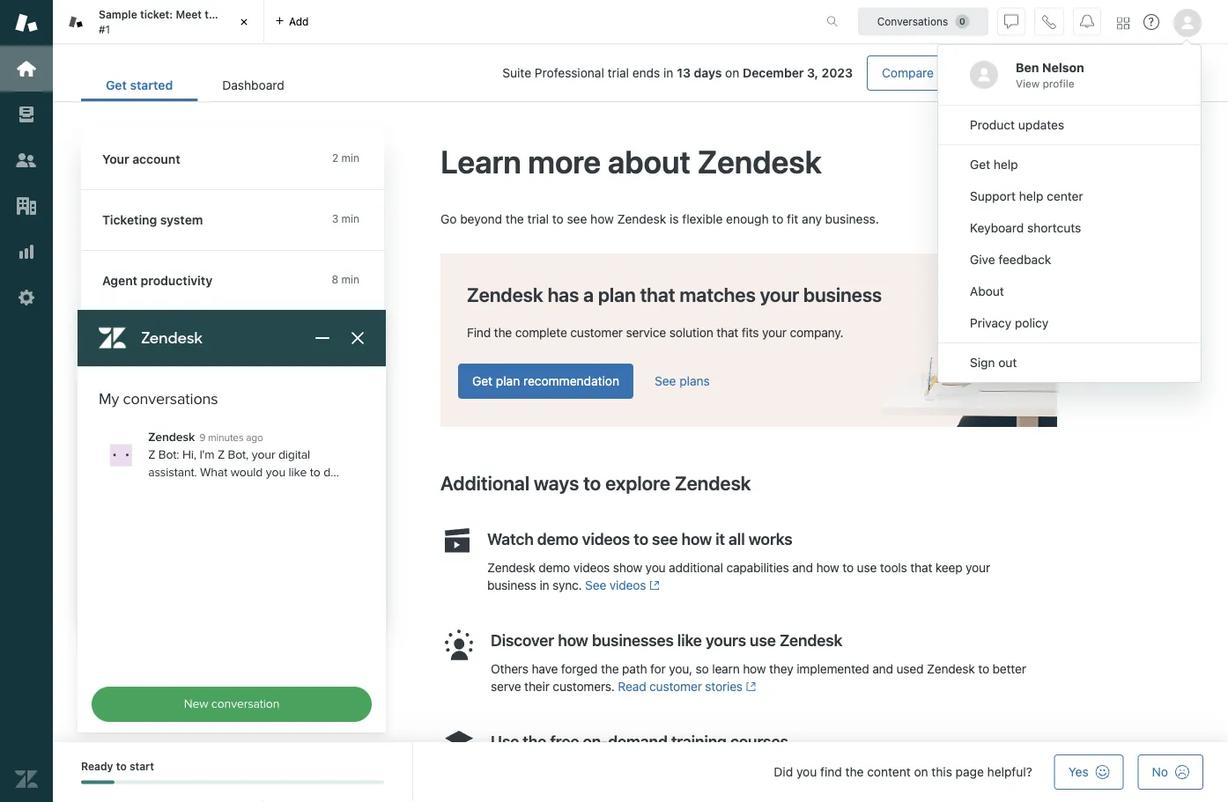 Task type: describe. For each thing, give the bounding box(es) containing it.
implemented
[[797, 662, 869, 677]]

path
[[622, 662, 647, 677]]

3,
[[807, 66, 819, 80]]

avatar image inside menu
[[970, 61, 998, 89]]

0 horizontal spatial trial
[[527, 211, 549, 226]]

discover
[[491, 631, 554, 650]]

zendesk demo videos show you additional capabilities and how to use tools that keep your business in sync.
[[487, 561, 990, 593]]

how inside the others have forged the path for you, so learn how they implemented and used zendesk to better serve their customers.
[[743, 662, 766, 677]]

text image
[[881, 263, 1057, 427]]

others
[[491, 662, 528, 677]]

feedback
[[999, 252, 1051, 267]]

(opens in a new tab) image for yours
[[743, 682, 756, 693]]

product updates menu item
[[938, 109, 1201, 141]]

see for see videos
[[585, 578, 606, 593]]

did
[[774, 765, 793, 780]]

to left start
[[116, 761, 127, 773]]

to left 'fit'
[[772, 211, 784, 226]]

to inside the others have forged the path for you, so learn how they implemented and used zendesk to better serve their customers.
[[978, 662, 989, 677]]

ticketing system
[[102, 213, 203, 227]]

progress bar image
[[81, 781, 115, 785]]

beyond
[[460, 211, 502, 226]]

notifications image
[[1080, 15, 1094, 29]]

ends
[[632, 66, 660, 80]]

the inside footer
[[845, 765, 864, 780]]

matches
[[680, 283, 756, 306]]

1 vertical spatial customer
[[649, 680, 702, 694]]

help for get
[[994, 157, 1018, 172]]

1 horizontal spatial on
[[914, 765, 928, 780]]

get help menu item
[[938, 149, 1201, 181]]

helpful?
[[987, 765, 1032, 780]]

ben nelson view profile
[[1016, 60, 1084, 90]]

stories
[[705, 680, 743, 694]]

get started image
[[15, 57, 38, 80]]

0 horizontal spatial see
[[567, 211, 587, 226]]

buy
[[1014, 66, 1036, 80]]

1 horizontal spatial see
[[652, 529, 678, 548]]

tab containing sample ticket: meet the ticket
[[53, 0, 264, 44]]

give feedback menu item
[[938, 244, 1201, 276]]

1 horizontal spatial business
[[804, 283, 882, 306]]

forged
[[561, 662, 598, 677]]

customers.
[[553, 680, 615, 694]]

enough
[[726, 211, 769, 226]]

to right "ways" at the bottom left
[[583, 471, 601, 494]]

better
[[993, 662, 1026, 677]]

get plan recommendation
[[472, 374, 619, 388]]

3 heading from the top
[[81, 433, 402, 494]]

show
[[613, 561, 642, 575]]

sign out menu item
[[938, 347, 1201, 379]]

progress-bar progress bar
[[81, 781, 384, 785]]

keyboard shortcuts menu item
[[938, 212, 1201, 244]]

courses
[[730, 732, 788, 751]]

tab list containing get started
[[81, 69, 309, 101]]

5 heading from the top
[[81, 555, 402, 604]]

13
[[677, 66, 691, 80]]

learn more about zendesk
[[441, 142, 822, 180]]

main element
[[0, 0, 53, 803]]

product updates
[[970, 118, 1064, 132]]

keyboard
[[970, 221, 1024, 235]]

use
[[491, 732, 519, 751]]

see videos
[[585, 578, 646, 593]]

how left it
[[681, 529, 712, 548]]

that inside zendesk demo videos show you additional capabilities and how to use tools that keep your business in sync.
[[910, 561, 932, 575]]

no
[[1152, 765, 1168, 780]]

support help center
[[970, 189, 1083, 204]]

free
[[550, 732, 579, 751]]

min for productivity
[[341, 274, 359, 286]]

videos for to
[[582, 529, 630, 548]]

it
[[716, 529, 725, 548]]

your account
[[102, 152, 180, 167]]

shortcuts
[[1027, 221, 1081, 235]]

learn
[[441, 142, 521, 180]]

product
[[970, 118, 1015, 132]]

demo for watch
[[537, 529, 579, 548]]

1 horizontal spatial you
[[796, 765, 817, 780]]

for
[[650, 662, 666, 677]]

reporting image
[[15, 241, 38, 263]]

to down more
[[552, 211, 564, 226]]

chat now
[[1146, 66, 1200, 80]]

get for get started
[[106, 78, 127, 93]]

sample
[[99, 8, 137, 21]]

privacy
[[970, 316, 1012, 330]]

days
[[694, 66, 722, 80]]

find
[[467, 325, 491, 340]]

compare
[[882, 66, 934, 80]]

dashboard tab
[[198, 69, 309, 101]]

find
[[820, 765, 842, 780]]

plans for see plans
[[680, 374, 710, 388]]

about
[[608, 142, 691, 180]]

add
[[289, 15, 309, 28]]

the inside the others have forged the path for you, so learn how they implemented and used zendesk to better serve their customers.
[[601, 662, 619, 677]]

businesses
[[592, 631, 674, 650]]

2 heading from the top
[[81, 373, 402, 433]]

ticketing
[[102, 213, 157, 227]]

get for get plan recommendation
[[472, 374, 493, 388]]

1 horizontal spatial avatar image
[[1174, 9, 1202, 37]]

zendesk inside the others have forged the path for you, so learn how they implemented and used zendesk to better serve their customers.
[[927, 662, 975, 677]]

you,
[[669, 662, 692, 677]]

customers image
[[15, 149, 38, 172]]

learn
[[712, 662, 740, 677]]

how down learn more about zendesk
[[590, 211, 614, 226]]

4 heading from the top
[[81, 494, 402, 555]]

zendesk image
[[15, 768, 38, 791]]

your inside "button"
[[1039, 66, 1064, 80]]

3
[[332, 213, 339, 225]]

ticket
[[224, 8, 254, 21]]

ready to start
[[81, 761, 154, 773]]

1 heading from the top
[[81, 312, 402, 373]]

how inside zendesk demo videos show you additional capabilities and how to use tools that keep your business in sync.
[[816, 561, 839, 575]]

plan inside button
[[496, 374, 520, 388]]

trial for professional
[[608, 66, 629, 80]]

#1
[[99, 23, 110, 35]]

about menu item
[[938, 276, 1201, 307]]

chat
[[1146, 66, 1173, 80]]

use inside zendesk demo videos show you additional capabilities and how to use tools that keep your business in sync.
[[857, 561, 877, 575]]

their
[[524, 680, 550, 694]]

fits
[[742, 325, 759, 340]]

demo for zendesk
[[539, 561, 570, 575]]

fit
[[787, 211, 799, 226]]

use the free on-demand training courses
[[491, 732, 788, 751]]

dashboard
[[222, 78, 284, 93]]

(opens in a new tab) image for see
[[646, 581, 660, 591]]

min for system
[[341, 213, 359, 225]]

policy
[[1015, 316, 1049, 330]]

any
[[802, 211, 822, 226]]

tabs tab list
[[53, 0, 808, 44]]

center
[[1047, 189, 1083, 204]]

buy your trial
[[1014, 66, 1089, 80]]

zendesk up find
[[467, 283, 543, 306]]

a
[[583, 283, 594, 306]]

more
[[528, 142, 601, 180]]

your
[[102, 152, 129, 167]]

views image
[[15, 103, 38, 126]]

footer containing did you find the content on this page helpful?
[[53, 743, 1228, 803]]

others have forged the path for you, so learn how they implemented and used zendesk to better serve their customers.
[[491, 662, 1026, 694]]

demand
[[608, 732, 668, 751]]

agent productivity heading
[[81, 251, 402, 312]]



Task type: locate. For each thing, give the bounding box(es) containing it.
used
[[896, 662, 924, 677]]

zendesk products image
[[1117, 17, 1130, 30]]

menu containing ben nelson
[[937, 44, 1202, 383]]

out
[[998, 356, 1017, 370]]

plan right a
[[598, 283, 636, 306]]

2 vertical spatial min
[[341, 274, 359, 286]]

get
[[106, 78, 127, 93], [970, 157, 990, 172], [472, 374, 493, 388]]

all
[[729, 529, 745, 548]]

how left they
[[743, 662, 766, 677]]

and down works
[[792, 561, 813, 575]]

business inside zendesk demo videos show you additional capabilities and how to use tools that keep your business in sync.
[[487, 578, 536, 593]]

now
[[1177, 66, 1200, 80]]

to up show
[[634, 529, 648, 548]]

read customer stories
[[618, 680, 743, 694]]

0 vertical spatial business
[[804, 283, 882, 306]]

your inside zendesk demo videos show you additional capabilities and how to use tools that keep your business in sync.
[[966, 561, 990, 575]]

min for account
[[341, 152, 359, 164]]

0 horizontal spatial see
[[585, 578, 606, 593]]

view
[[1016, 78, 1040, 90]]

1 horizontal spatial trial
[[608, 66, 629, 80]]

plan down 'complete'
[[496, 374, 520, 388]]

videos down show
[[610, 578, 646, 593]]

explore
[[605, 471, 670, 494]]

0 vertical spatial videos
[[582, 529, 630, 548]]

1 vertical spatial demo
[[539, 561, 570, 575]]

min inside ticketing system heading
[[341, 213, 359, 225]]

chat now button
[[1132, 56, 1214, 91]]

get inside button
[[472, 374, 493, 388]]

account
[[132, 152, 180, 167]]

0 horizontal spatial get
[[106, 78, 127, 93]]

help
[[994, 157, 1018, 172], [1019, 189, 1044, 204]]

to left better
[[978, 662, 989, 677]]

1 vertical spatial you
[[796, 765, 817, 780]]

the inside sample ticket: meet the ticket #1
[[205, 8, 222, 21]]

help inside get help "menu item"
[[994, 157, 1018, 172]]

1 vertical spatial see
[[652, 529, 678, 548]]

1 horizontal spatial plan
[[598, 283, 636, 306]]

get inside "menu item"
[[970, 157, 990, 172]]

1 horizontal spatial see
[[655, 374, 676, 388]]

zendesk down watch
[[487, 561, 535, 575]]

zendesk inside zendesk demo videos show you additional capabilities and how to use tools that keep your business in sync.
[[487, 561, 535, 575]]

8 min
[[332, 274, 359, 286]]

how up forged
[[558, 631, 588, 650]]

1 vertical spatial on
[[914, 765, 928, 780]]

1 vertical spatial that
[[717, 325, 738, 340]]

admin image
[[15, 286, 38, 309]]

zendesk up it
[[675, 471, 751, 494]]

2 min
[[332, 152, 359, 164]]

see
[[567, 211, 587, 226], [652, 529, 678, 548]]

0 vertical spatial use
[[857, 561, 877, 575]]

zendesk up implemented at the bottom right
[[780, 631, 843, 650]]

get up support
[[970, 157, 990, 172]]

zendesk inside content-title region
[[697, 142, 822, 180]]

0 horizontal spatial avatar image
[[970, 61, 998, 89]]

works
[[749, 529, 792, 548]]

customer
[[570, 325, 623, 340], [649, 680, 702, 694]]

0 vertical spatial you
[[646, 561, 666, 575]]

2 horizontal spatial get
[[970, 157, 990, 172]]

have
[[532, 662, 558, 677]]

plans down solution on the top
[[680, 374, 710, 388]]

additional ways to explore zendesk
[[441, 471, 751, 494]]

organizations image
[[15, 195, 38, 218]]

0 horizontal spatial on
[[725, 66, 739, 80]]

business.
[[825, 211, 879, 226]]

0 vertical spatial see
[[655, 374, 676, 388]]

see inside button
[[655, 374, 676, 388]]

plans inside section
[[937, 66, 968, 80]]

1 vertical spatial plan
[[496, 374, 520, 388]]

1 vertical spatial help
[[1019, 189, 1044, 204]]

in left 13
[[664, 66, 674, 80]]

1 horizontal spatial help
[[1019, 189, 1044, 204]]

get down find
[[472, 374, 493, 388]]

help up "keyboard shortcuts" at the right
[[1019, 189, 1044, 204]]

1 vertical spatial and
[[872, 662, 893, 677]]

ticket:
[[140, 8, 173, 21]]

section containing compare plans
[[323, 56, 1103, 91]]

min inside your account heading
[[341, 152, 359, 164]]

privacy policy menu item
[[938, 307, 1201, 339]]

videos inside zendesk demo videos show you additional capabilities and how to use tools that keep your business in sync.
[[573, 561, 610, 575]]

to inside zendesk demo videos show you additional capabilities and how to use tools that keep your business in sync.
[[843, 561, 854, 575]]

help for support
[[1019, 189, 1044, 204]]

0 vertical spatial see
[[567, 211, 587, 226]]

updates
[[1018, 118, 1064, 132]]

0 horizontal spatial plans
[[680, 374, 710, 388]]

business up company.
[[804, 283, 882, 306]]

min
[[341, 152, 359, 164], [341, 213, 359, 225], [341, 274, 359, 286]]

start
[[129, 761, 154, 773]]

footer
[[53, 743, 1228, 803]]

you inside zendesk demo videos show you additional capabilities and how to use tools that keep your business in sync.
[[646, 561, 666, 575]]

profile
[[1043, 78, 1075, 90]]

help inside the 'support help center' "menu item"
[[1019, 189, 1044, 204]]

0 vertical spatial avatar image
[[1174, 9, 1202, 37]]

min right 8
[[341, 274, 359, 286]]

support help center menu item
[[938, 181, 1201, 212]]

zendesk right used
[[927, 662, 975, 677]]

0 horizontal spatial (opens in a new tab) image
[[646, 581, 660, 591]]

and left used
[[872, 662, 893, 677]]

1 vertical spatial videos
[[573, 561, 610, 575]]

yes button
[[1054, 755, 1124, 790]]

December 3, 2023 text field
[[743, 66, 853, 80]]

in
[[664, 66, 674, 80], [540, 578, 549, 593]]

2
[[332, 152, 339, 164]]

button displays agent's chat status as invisible. image
[[1004, 15, 1019, 29]]

agent
[[102, 274, 137, 288]]

8
[[332, 274, 339, 286]]

the
[[205, 8, 222, 21], [506, 211, 524, 226], [494, 325, 512, 340], [601, 662, 619, 677], [523, 732, 546, 751], [845, 765, 864, 780]]

zendesk support image
[[15, 11, 38, 34]]

videos up show
[[582, 529, 630, 548]]

flexible
[[682, 211, 723, 226]]

you right did
[[796, 765, 817, 780]]

in left sync.
[[540, 578, 549, 593]]

0 vertical spatial customer
[[570, 325, 623, 340]]

1 horizontal spatial (opens in a new tab) image
[[743, 682, 756, 693]]

2 min from the top
[[341, 213, 359, 225]]

recommendation
[[523, 374, 619, 388]]

they
[[769, 662, 794, 677]]

december
[[743, 66, 804, 80]]

solution
[[669, 325, 713, 340]]

get help image
[[1144, 14, 1159, 30]]

1 horizontal spatial and
[[872, 662, 893, 677]]

plans for compare plans
[[937, 66, 968, 80]]

see down more
[[567, 211, 587, 226]]

demo right watch
[[537, 529, 579, 548]]

buy your trial button
[[1000, 56, 1103, 91]]

ticketing system heading
[[81, 190, 402, 251]]

give
[[970, 252, 995, 267]]

productivity
[[141, 274, 212, 288]]

plan
[[598, 283, 636, 306], [496, 374, 520, 388]]

0 horizontal spatial that
[[640, 283, 675, 306]]

ben
[[1016, 60, 1039, 75]]

1 vertical spatial min
[[341, 213, 359, 225]]

1 horizontal spatial that
[[717, 325, 738, 340]]

1 vertical spatial see
[[585, 578, 606, 593]]

avatar image
[[1174, 9, 1202, 37], [970, 61, 998, 89]]

get for get help
[[970, 157, 990, 172]]

see videos link
[[585, 578, 660, 593]]

privacy policy
[[970, 316, 1049, 330]]

0 horizontal spatial you
[[646, 561, 666, 575]]

1 vertical spatial plans
[[680, 374, 710, 388]]

demo up sync.
[[539, 561, 570, 575]]

use left tools
[[857, 561, 877, 575]]

that up find the complete customer service solution that fits your company.
[[640, 283, 675, 306]]

0 vertical spatial on
[[725, 66, 739, 80]]

on-
[[583, 732, 608, 751]]

on right days on the right top of page
[[725, 66, 739, 80]]

1 horizontal spatial get
[[472, 374, 493, 388]]

go
[[441, 211, 457, 226]]

trial
[[1068, 66, 1089, 80], [608, 66, 629, 80], [527, 211, 549, 226]]

your account heading
[[81, 130, 402, 190]]

0 vertical spatial in
[[664, 66, 674, 80]]

in inside zendesk demo videos show you additional capabilities and how to use tools that keep your business in sync.
[[540, 578, 549, 593]]

min right 2
[[341, 152, 359, 164]]

sign out
[[970, 356, 1017, 370]]

suite professional trial ends in 13 days on december 3, 2023
[[503, 66, 853, 80]]

min inside agent productivity heading
[[341, 274, 359, 286]]

1 horizontal spatial use
[[857, 561, 877, 575]]

page
[[956, 765, 984, 780]]

1 vertical spatial (opens in a new tab) image
[[743, 682, 756, 693]]

how left tools
[[816, 561, 839, 575]]

customer down a
[[570, 325, 623, 340]]

(opens in a new tab) image inside the see videos link
[[646, 581, 660, 591]]

go beyond the trial to see how zendesk is flexible enough to fit any business.
[[441, 211, 879, 226]]

0 vertical spatial help
[[994, 157, 1018, 172]]

zendesk left "is"
[[617, 211, 666, 226]]

videos up see videos
[[573, 561, 610, 575]]

1 vertical spatial business
[[487, 578, 536, 593]]

1 min from the top
[[341, 152, 359, 164]]

see right sync.
[[585, 578, 606, 593]]

min right "3"
[[341, 213, 359, 225]]

demo
[[537, 529, 579, 548], [539, 561, 570, 575]]

to left tools
[[843, 561, 854, 575]]

3 min
[[332, 213, 359, 225]]

and inside the others have forged the path for you, so learn how they implemented and used zendesk to better serve their customers.
[[872, 662, 893, 677]]

you right show
[[646, 561, 666, 575]]

content-title region
[[441, 141, 1057, 182]]

0 horizontal spatial in
[[540, 578, 549, 593]]

avatar image left buy
[[970, 61, 998, 89]]

0 vertical spatial and
[[792, 561, 813, 575]]

0 horizontal spatial plan
[[496, 374, 520, 388]]

like
[[677, 631, 702, 650]]

trial for your
[[1068, 66, 1089, 80]]

see for see plans
[[655, 374, 676, 388]]

videos for show
[[573, 561, 610, 575]]

see plans button
[[655, 373, 710, 389]]

conversations
[[877, 15, 948, 28]]

2 vertical spatial that
[[910, 561, 932, 575]]

(opens in a new tab) image
[[646, 581, 660, 591], [743, 682, 756, 693]]

tab list
[[81, 69, 309, 101]]

tab
[[53, 0, 264, 44]]

see down find the complete customer service solution that fits your company.
[[655, 374, 676, 388]]

get plan recommendation button
[[458, 364, 633, 399]]

0 vertical spatial demo
[[537, 529, 579, 548]]

close image
[[235, 13, 253, 31]]

content
[[867, 765, 911, 780]]

0 vertical spatial get
[[106, 78, 127, 93]]

0 vertical spatial plans
[[937, 66, 968, 80]]

1 horizontal spatial in
[[664, 66, 674, 80]]

and inside zendesk demo videos show you additional capabilities and how to use tools that keep your business in sync.
[[792, 561, 813, 575]]

see up additional
[[652, 529, 678, 548]]

on left this
[[914, 765, 928, 780]]

1 vertical spatial avatar image
[[970, 61, 998, 89]]

ways
[[534, 471, 579, 494]]

sync.
[[553, 578, 582, 593]]

sample ticket: meet the ticket #1
[[99, 8, 254, 35]]

avatar image right get help icon
[[1174, 9, 1202, 37]]

(opens in a new tab) image inside "read customer stories" link
[[743, 682, 756, 693]]

read customer stories link
[[618, 680, 756, 694]]

demo inside zendesk demo videos show you additional capabilities and how to use tools that keep your business in sync.
[[539, 561, 570, 575]]

watch demo videos to see how it all works
[[487, 529, 792, 548]]

1 vertical spatial use
[[750, 631, 776, 650]]

yours
[[706, 631, 746, 650]]

conversations button
[[858, 7, 989, 36]]

zendesk has a plan that matches your business
[[467, 283, 882, 306]]

company.
[[790, 325, 844, 340]]

business down watch
[[487, 578, 536, 593]]

0 horizontal spatial business
[[487, 578, 536, 593]]

videos
[[582, 529, 630, 548], [573, 561, 610, 575], [610, 578, 646, 593]]

get left started
[[106, 78, 127, 93]]

that
[[640, 283, 675, 306], [717, 325, 738, 340], [910, 561, 932, 575]]

about
[[970, 284, 1004, 299]]

give feedback
[[970, 252, 1051, 267]]

1 vertical spatial in
[[540, 578, 549, 593]]

menu
[[937, 44, 1202, 383]]

plans right 'compare'
[[937, 66, 968, 80]]

that left keep
[[910, 561, 932, 575]]

2 horizontal spatial that
[[910, 561, 932, 575]]

0 vertical spatial min
[[341, 152, 359, 164]]

did you find the content on this page helpful?
[[774, 765, 1032, 780]]

watch
[[487, 529, 534, 548]]

system
[[160, 213, 203, 227]]

2 vertical spatial get
[[472, 374, 493, 388]]

add button
[[264, 0, 319, 43]]

0 horizontal spatial help
[[994, 157, 1018, 172]]

use up they
[[750, 631, 776, 650]]

0 horizontal spatial customer
[[570, 325, 623, 340]]

tools
[[880, 561, 907, 575]]

1 horizontal spatial customer
[[649, 680, 702, 694]]

meet
[[176, 8, 202, 21]]

heading
[[81, 312, 402, 373], [81, 373, 402, 433], [81, 433, 402, 494], [81, 494, 402, 555], [81, 555, 402, 604]]

trial inside "button"
[[1068, 66, 1089, 80]]

0 horizontal spatial and
[[792, 561, 813, 575]]

0 vertical spatial that
[[640, 283, 675, 306]]

use
[[857, 561, 877, 575], [750, 631, 776, 650]]

section
[[323, 56, 1103, 91]]

0 horizontal spatial use
[[750, 631, 776, 650]]

customer down you,
[[649, 680, 702, 694]]

1 vertical spatial get
[[970, 157, 990, 172]]

zendesk up enough
[[697, 142, 822, 180]]

1 horizontal spatial plans
[[937, 66, 968, 80]]

3 min from the top
[[341, 274, 359, 286]]

help up support
[[994, 157, 1018, 172]]

that left fits
[[717, 325, 738, 340]]

2 horizontal spatial trial
[[1068, 66, 1089, 80]]

2 vertical spatial videos
[[610, 578, 646, 593]]

no button
[[1138, 755, 1204, 790]]

0 vertical spatial plan
[[598, 283, 636, 306]]

0 vertical spatial (opens in a new tab) image
[[646, 581, 660, 591]]



Task type: vqa. For each thing, say whether or not it's contained in the screenshot.
1 minute ago
no



